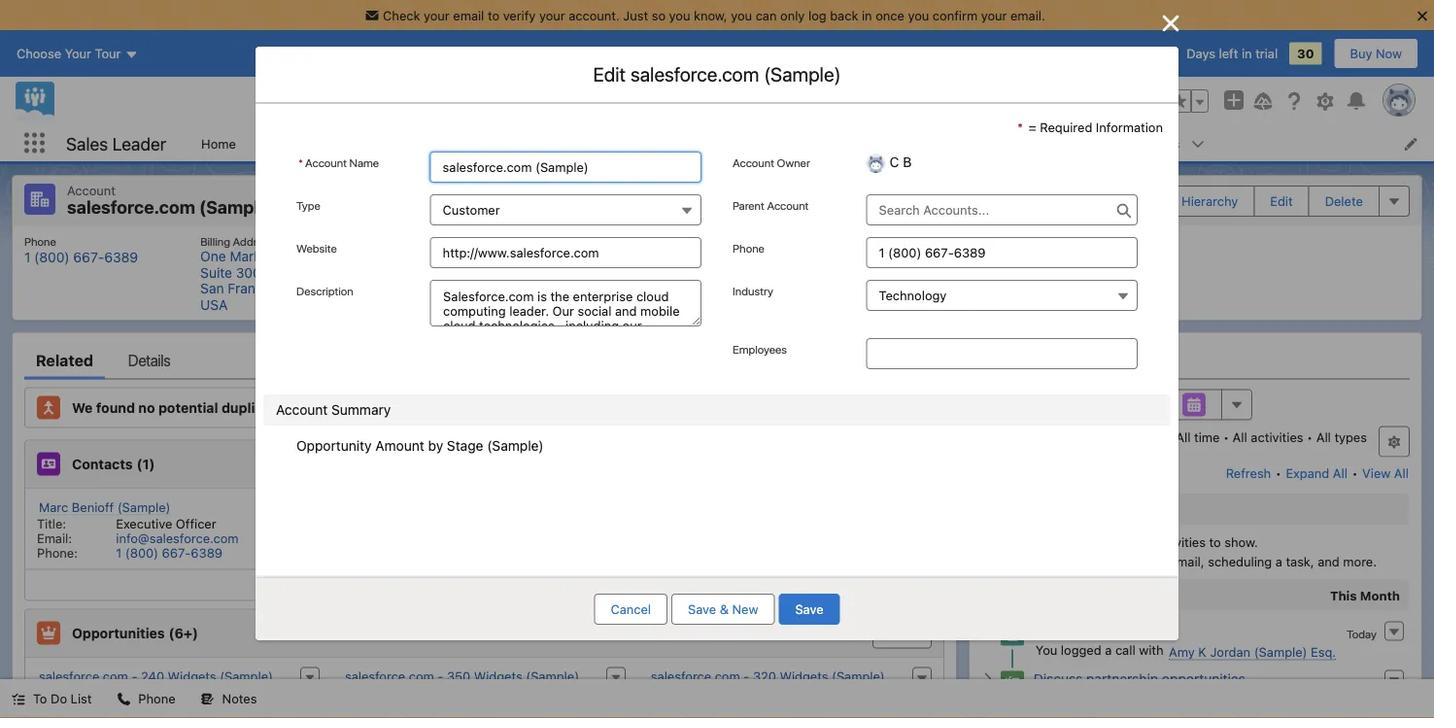 Task type: locate. For each thing, give the bounding box(es) containing it.
0 vertical spatial view
[[1098, 194, 1126, 208]]

0 vertical spatial list
[[190, 125, 1435, 161]]

view up salesforce.com - 350 widgets (sample)
[[461, 578, 490, 592]]

1 horizontal spatial -
[[438, 669, 444, 684]]

1 horizontal spatial edit
[[1271, 194, 1293, 208]]

you left can
[[731, 8, 752, 22]]

1 horizontal spatial account owner
[[733, 156, 810, 169]]

activities inside no activities to show. get started by sending an email, scheduling a task, and more.
[[1153, 535, 1206, 550]]

Description text field
[[430, 280, 702, 327]]

1 horizontal spatial *
[[1018, 120, 1023, 134]]

2 list item from the left
[[315, 125, 396, 161]]

description
[[296, 284, 354, 297]]

list item right home
[[248, 125, 315, 161]]

salesforce.com up list
[[39, 669, 128, 684]]

salesforce.com
[[631, 63, 759, 86], [67, 197, 195, 218], [39, 669, 128, 684], [345, 669, 434, 684], [651, 669, 740, 684]]

* up type
[[298, 156, 303, 169]]

verify
[[503, 8, 536, 22]]

3 stage: from the left
[[649, 686, 687, 700]]

0 vertical spatial edit
[[593, 63, 626, 86]]

in right back
[[862, 8, 872, 22]]

2 you from the left
[[731, 8, 752, 22]]

a left task,
[[1276, 554, 1283, 569]]

technology
[[879, 288, 947, 303]]

6389 inside phone 1 (800) 667-6389
[[104, 249, 138, 265]]

1 vertical spatial account owner
[[649, 234, 727, 248]]

salesforce.com down the leader
[[67, 197, 195, 218]]

667- inside the related tab panel
[[162, 546, 191, 560]]

opportunities
[[72, 625, 165, 641]]

opportunities (6+)
[[72, 625, 198, 641]]

1 text default image from the left
[[12, 693, 25, 706]]

1 you from the left
[[669, 8, 690, 22]]

account owner
[[733, 156, 810, 169], [649, 234, 727, 248]]

salesforce.com up needs
[[651, 669, 740, 684]]

website right st
[[296, 241, 337, 255]]

1 widgets from the left
[[168, 669, 216, 684]]

0 horizontal spatial 667-
[[73, 249, 104, 265]]

30
[[1298, 46, 1315, 61]]

salesforce.com up closed
[[345, 669, 434, 684]]

1 vertical spatial view all link
[[25, 569, 944, 600]]

activity link
[[993, 341, 1051, 380]]

(800) inside phone 1 (800) 667-6389
[[34, 249, 70, 265]]

1 horizontal spatial 667-
[[162, 546, 191, 560]]

view inside view account hierarchy button
[[1098, 194, 1126, 208]]

you right once
[[908, 8, 929, 22]]

2 horizontal spatial -
[[744, 669, 750, 684]]

activities up refresh 'button'
[[1251, 430, 1304, 445]]

0 horizontal spatial (800)
[[34, 249, 70, 265]]

amount
[[375, 437, 424, 453]]

view all link up salesforce.com - 350 widgets (sample)
[[25, 569, 944, 600]]

website for website
[[296, 241, 337, 255]]

salesforce.com - 240 widgets (sample) element
[[25, 665, 331, 718]]

1 list item from the left
[[248, 125, 315, 161]]

widgets inside salesforce.com - 320 widgets (sample) link
[[780, 669, 829, 684]]

your left email
[[424, 8, 450, 22]]

salesforce.com inside salesforce.com - 350 widgets (sample) link
[[345, 669, 434, 684]]

* left '='
[[1018, 120, 1023, 134]]

1 vertical spatial 1
[[116, 546, 122, 560]]

0 vertical spatial today
[[1347, 627, 1377, 641]]

account owner up parent account on the right top of the page
[[733, 156, 810, 169]]

0 horizontal spatial stage:
[[37, 686, 75, 700]]

text default image left notes
[[201, 693, 214, 706]]

0 vertical spatial in
[[862, 8, 872, 22]]

1 vertical spatial a
[[1105, 643, 1112, 657]]

1 horizontal spatial widgets
[[474, 669, 523, 684]]

stage: inside salesforce.com - 320 widgets (sample) element
[[649, 686, 687, 700]]

http://www.salesforce.com link
[[420, 249, 587, 265]]

1 horizontal spatial in
[[1242, 46, 1252, 61]]

title:
[[37, 517, 66, 531]]

- left the 240
[[132, 669, 138, 684]]

1 horizontal spatial 1
[[116, 546, 122, 560]]

1 horizontal spatial you
[[731, 8, 752, 22]]

negotiation
[[116, 686, 184, 700]]

following
[[990, 194, 1046, 208]]

text default image
[[117, 693, 131, 706]]

we found no potential duplicates of this account.
[[72, 400, 401, 416]]

1 for phone 1 (800) 667-6389
[[24, 249, 30, 265]]

customer
[[443, 203, 500, 217]]

save & new button
[[672, 594, 775, 625]]

by
[[428, 437, 443, 453], [1084, 554, 1099, 569]]

stage: inside 'salesforce.com - 350 widgets (sample)' element
[[343, 686, 381, 700]]

view inside view all link
[[461, 578, 490, 592]]

3 - from the left
[[744, 669, 750, 684]]

billing address one market st suite 300 san francisco, ca 94105 usa
[[200, 234, 358, 312]]

1 horizontal spatial stage:
[[343, 686, 381, 700]]

0 vertical spatial activities
[[1251, 430, 1304, 445]]

salesforce.com inside salesforce.com - 320 widgets (sample) link
[[651, 669, 740, 684]]

1 horizontal spatial a
[[1276, 554, 1283, 569]]

industry
[[733, 284, 774, 297]]

0 horizontal spatial you
[[669, 8, 690, 22]]

2 horizontal spatial stage:
[[649, 686, 687, 700]]

0 vertical spatial (800)
[[34, 249, 70, 265]]

save up salesforce.com - 320 widgets (sample)
[[795, 602, 824, 617]]

• left expand
[[1276, 466, 1282, 480]]

reports list item
[[515, 125, 610, 161]]

- up closed
[[438, 669, 444, 684]]

phone inside phone 1 (800) 667-6389
[[24, 234, 56, 248]]

a
[[1276, 554, 1283, 569], [1105, 643, 1112, 657]]

salesforce.com up the search... button
[[631, 63, 759, 86]]

0 horizontal spatial save
[[688, 602, 716, 617]]

a left call
[[1105, 643, 1112, 657]]

1 horizontal spatial tab list
[[981, 341, 1410, 380]]

1 save from the left
[[688, 602, 716, 617]]

you right so
[[669, 8, 690, 22]]

k
[[1199, 645, 1207, 659]]

0 horizontal spatial view all link
[[25, 569, 944, 600]]

1 vertical spatial in
[[1242, 46, 1252, 61]]

$22,500.00
[[116, 700, 184, 715]]

salesforce.com - 350 widgets (sample) element
[[331, 665, 637, 718]]

0 horizontal spatial tab list
[[24, 341, 945, 380]]

(800) inside the related tab panel
[[125, 546, 158, 560]]

widgets inside salesforce.com - 350 widgets (sample) link
[[474, 669, 523, 684]]

1 vertical spatial new
[[889, 626, 915, 640]]

to
[[488, 8, 500, 22], [1210, 535, 1221, 550]]

notes button
[[189, 679, 269, 718]]

notes
[[222, 692, 257, 706]]

officer
[[176, 517, 216, 531]]

1 horizontal spatial (800)
[[125, 546, 158, 560]]

view for view all
[[461, 578, 490, 592]]

we
[[72, 400, 93, 416]]

1 vertical spatial *
[[298, 156, 303, 169]]

2 horizontal spatial phone
[[733, 241, 765, 255]]

group
[[1168, 89, 1209, 113]]

tab list up time
[[981, 341, 1410, 380]]

employees
[[733, 342, 787, 356]]

industry technology
[[733, 284, 947, 303]]

month
[[1360, 588, 1401, 603]]

widgets inside the salesforce.com - 240 widgets (sample) link
[[168, 669, 216, 684]]

activity
[[993, 351, 1051, 369]]

1 vertical spatial activities
[[1153, 535, 1206, 550]]

to right email
[[488, 8, 500, 22]]

3 your from the left
[[981, 8, 1007, 22]]

leave feedback link
[[1076, 46, 1171, 61]]

list item
[[248, 125, 315, 161], [315, 125, 396, 161], [713, 125, 843, 161], [1059, 125, 1129, 161]]

sending
[[1102, 554, 1149, 569]]

text default image
[[12, 693, 25, 706], [201, 693, 214, 706]]

market
[[230, 248, 273, 264]]

closed
[[422, 686, 463, 700]]

0 horizontal spatial view
[[461, 578, 490, 592]]

view down types
[[1363, 466, 1391, 480]]

your right verify
[[539, 8, 565, 22]]

widgets up analysis
[[780, 669, 829, 684]]

website http://www.salesforce.com
[[420, 234, 587, 265]]

1 horizontal spatial new
[[889, 626, 915, 640]]

1 horizontal spatial by
[[1084, 554, 1099, 569]]

tab list
[[24, 341, 945, 380], [981, 341, 1410, 380]]

1 tab list from the left
[[24, 341, 945, 380]]

website inside "website http://www.salesforce.com"
[[420, 234, 461, 248]]

view account hierarchy
[[1098, 194, 1239, 208]]

4 list item from the left
[[1059, 125, 1129, 161]]

list item up the type customer
[[315, 125, 396, 161]]

all
[[1176, 430, 1191, 445], [1233, 430, 1248, 445], [1317, 430, 1331, 445], [1333, 466, 1348, 480], [1395, 466, 1409, 480], [493, 578, 508, 592]]

widgets right the 240
[[168, 669, 216, 684]]

account left hierarchy
[[1130, 194, 1178, 208]]

with
[[1139, 643, 1164, 657]]

1 vertical spatial (800)
[[125, 546, 158, 560]]

Parent Account text field
[[867, 194, 1138, 225]]

salesforce.com for salesforce.com - 240 widgets (sample)
[[39, 669, 128, 684]]

account inside button
[[1130, 194, 1178, 208]]

scheduling
[[1208, 554, 1272, 569]]

-
[[132, 669, 138, 684], [438, 669, 444, 684], [744, 669, 750, 684]]

667- down officer on the bottom left
[[162, 546, 191, 560]]

salesforce.com - 240 widgets (sample)
[[39, 669, 273, 684]]

2 vertical spatial 1
[[1061, 622, 1067, 638]]

potential
[[158, 400, 218, 416]]

contacts image
[[37, 452, 60, 476]]

in right left
[[1242, 46, 1252, 61]]

home link
[[190, 125, 248, 161]]

6389 down "salesforce.com (sample)"
[[104, 249, 138, 265]]

0 horizontal spatial text default image
[[12, 693, 25, 706]]

1 vertical spatial edit
[[1271, 194, 1293, 208]]

0 vertical spatial view all link
[[1362, 457, 1410, 488]]

save for save
[[795, 602, 824, 617]]

0 horizontal spatial a
[[1105, 643, 1112, 657]]

Website text field
[[430, 237, 702, 268]]

name
[[349, 156, 379, 169]]

3 list item from the left
[[713, 125, 843, 161]]

widgets for negotiation
[[168, 669, 216, 684]]

0 horizontal spatial in
[[862, 8, 872, 22]]

(sample) down new button
[[832, 669, 885, 684]]

1 vertical spatial 667-
[[162, 546, 191, 560]]

chatter
[[1086, 351, 1133, 369]]

discuss
[[1034, 671, 1083, 687]]

2 text default image from the left
[[201, 693, 214, 706]]

2 horizontal spatial 1
[[1061, 622, 1067, 638]]

1 vertical spatial list
[[13, 226, 1422, 320]]

1 vertical spatial 6389
[[191, 546, 223, 560]]

opportunity amount by stage (sample)
[[296, 437, 544, 453]]

buy now button
[[1334, 38, 1419, 69]]

0 vertical spatial to
[[488, 8, 500, 22]]

tab list containing activity
[[981, 341, 1410, 380]]

filters: all time • all activities • all types
[[1133, 430, 1367, 445]]

salesforce.com - 350 widgets (sample) link
[[345, 669, 579, 685]]

save button
[[779, 594, 840, 625]]

0 horizontal spatial 1
[[24, 249, 30, 265]]

(sample) down the only
[[764, 63, 841, 86]]

- for 240
[[132, 669, 138, 684]]

0 vertical spatial new
[[732, 602, 758, 617]]

closed won
[[422, 686, 493, 700]]

1 inside phone 1 (800) 667-6389
[[24, 249, 30, 265]]

edit down account.
[[593, 63, 626, 86]]

account owner up "c b"
[[649, 234, 727, 248]]

assets list item
[[1129, 125, 1217, 161]]

94105
[[318, 280, 358, 296]]

salesforce.com for salesforce.com (sample)
[[67, 197, 195, 218]]

(sample) left esq.
[[1254, 645, 1308, 659]]

(sample) up notes
[[220, 669, 273, 684]]

text default image left "to"
[[12, 693, 25, 706]]

None text field
[[430, 152, 702, 183]]

(sample) up address
[[199, 197, 276, 218]]

1 horizontal spatial to
[[1210, 535, 1221, 550]]

1 horizontal spatial 6389
[[191, 546, 223, 560]]

phone inside phone button
[[138, 692, 176, 706]]

marc benioff (sample)
[[39, 500, 171, 515]]

log
[[809, 8, 827, 22]]

0 horizontal spatial widgets
[[168, 669, 216, 684]]

1 horizontal spatial phone
[[138, 692, 176, 706]]

667- down "salesforce.com (sample)"
[[73, 249, 104, 265]]

search... button
[[493, 86, 882, 117]]

you
[[669, 8, 690, 22], [731, 8, 752, 22], [908, 8, 929, 22]]

you
[[1036, 643, 1058, 657]]

•
[[1224, 430, 1230, 445], [1307, 430, 1313, 445], [1276, 466, 1282, 480], [1352, 466, 1358, 480], [1067, 588, 1073, 603]]

by right started
[[1084, 554, 1099, 569]]

dashboards list item
[[396, 125, 515, 161]]

new inside the related tab panel
[[889, 626, 915, 640]]

6389 down officer on the bottom left
[[191, 546, 223, 560]]

- up needs
[[744, 669, 750, 684]]

logged call image
[[1001, 623, 1024, 646]]

(sample)
[[764, 63, 841, 86], [199, 197, 276, 218], [487, 437, 544, 453], [117, 500, 171, 515], [1254, 645, 1308, 659], [220, 669, 273, 684], [526, 669, 579, 684], [832, 669, 885, 684], [1250, 671, 1306, 687]]

(6+)
[[169, 625, 198, 641]]

0 vertical spatial a
[[1276, 554, 1283, 569]]

Phone text field
[[867, 237, 1138, 268]]

2 your from the left
[[539, 8, 565, 22]]

2 horizontal spatial widgets
[[780, 669, 829, 684]]

to
[[33, 692, 47, 706]]

1 vertical spatial owner
[[693, 234, 727, 248]]

667- inside phone 1 (800) 667-6389
[[73, 249, 104, 265]]

2 stage: from the left
[[343, 686, 381, 700]]

0 vertical spatial by
[[428, 437, 443, 453]]

text default image for notes
[[201, 693, 214, 706]]

expand all button
[[1285, 457, 1349, 488]]

2 horizontal spatial you
[[908, 8, 929, 22]]

by left stage
[[428, 437, 443, 453]]

activities up email,
[[1153, 535, 1206, 550]]

1 vertical spatial to
[[1210, 535, 1221, 550]]

one
[[200, 248, 226, 264]]

Type button
[[430, 194, 702, 225]]

1 stage: from the left
[[37, 686, 75, 700]]

1 horizontal spatial text default image
[[201, 693, 214, 706]]

1 horizontal spatial website
[[420, 234, 461, 248]]

stage: for salesforce.com - 350 widgets (sample)
[[343, 686, 381, 700]]

1 today from the top
[[1347, 627, 1377, 641]]

salesforce.com inside the salesforce.com - 240 widgets (sample) link
[[39, 669, 128, 684]]

parent
[[733, 198, 765, 212]]

call 1
[[1034, 622, 1067, 638]]

3 you from the left
[[908, 8, 929, 22]]

to left "show."
[[1210, 535, 1221, 550]]

days
[[1187, 46, 1216, 61]]

your left email.
[[981, 8, 1007, 22]]

1 horizontal spatial view
[[1098, 194, 1126, 208]]

text default image inside notes button
[[201, 693, 214, 706]]

list item up parent account on the right top of the page
[[713, 125, 843, 161]]

phone:
[[37, 546, 78, 560]]

1 vertical spatial today
[[1347, 676, 1377, 690]]

accounts list item
[[610, 125, 713, 161]]

save left &
[[688, 602, 716, 617]]

owner up parent account on the right top of the page
[[777, 156, 810, 169]]

a inside "you logged a call with amy k jordan (sample) esq."
[[1105, 643, 1112, 657]]

2 tab list from the left
[[981, 341, 1410, 380]]

billing
[[200, 234, 230, 248]]

1 horizontal spatial your
[[539, 8, 565, 22]]

website down the customer
[[420, 234, 461, 248]]

0 horizontal spatial your
[[424, 8, 450, 22]]

1 horizontal spatial save
[[795, 602, 824, 617]]

6389
[[104, 249, 138, 265], [191, 546, 223, 560]]

0 horizontal spatial *
[[298, 156, 303, 169]]

view all link down types
[[1362, 457, 1410, 488]]

0 horizontal spatial owner
[[693, 234, 727, 248]]

owner up b
[[693, 234, 727, 248]]

new button
[[873, 618, 932, 649]]

edit inside edit button
[[1271, 194, 1293, 208]]

website for website http://www.salesforce.com
[[420, 234, 461, 248]]

0 horizontal spatial -
[[132, 669, 138, 684]]

san
[[200, 280, 224, 296]]

text default image inside to do list button
[[12, 693, 25, 706]]

1 vertical spatial by
[[1084, 554, 1099, 569]]

accounts
[[621, 136, 676, 151]]

0 horizontal spatial phone
[[24, 234, 56, 248]]

list item right '='
[[1059, 125, 1129, 161]]

required
[[1040, 120, 1093, 134]]

3 widgets from the left
[[780, 669, 829, 684]]

usa
[[200, 296, 228, 312]]

stage: inside salesforce.com - 240 widgets (sample) element
[[37, 686, 75, 700]]

2 save from the left
[[795, 602, 824, 617]]

0 vertical spatial 6389
[[104, 249, 138, 265]]

1 horizontal spatial view all link
[[1362, 457, 1410, 488]]

1 vertical spatial view
[[1363, 466, 1391, 480]]

0 horizontal spatial activities
[[1153, 535, 1206, 550]]

0 horizontal spatial 6389
[[104, 249, 138, 265]]

1 horizontal spatial activities
[[1251, 430, 1304, 445]]

widgets up the 'won'
[[474, 669, 523, 684]]

1 - from the left
[[132, 669, 138, 684]]

edit left delete button
[[1271, 194, 1293, 208]]

c b link
[[674, 250, 696, 267]]

0 vertical spatial *
[[1018, 120, 1023, 134]]

tab list up stage
[[24, 341, 945, 380]]

0 vertical spatial 667-
[[73, 249, 104, 265]]

2 vertical spatial view
[[461, 578, 490, 592]]

list
[[190, 125, 1435, 161], [13, 226, 1422, 320]]

0 horizontal spatial edit
[[593, 63, 626, 86]]

0 horizontal spatial website
[[296, 241, 337, 255]]

0 vertical spatial owner
[[777, 156, 810, 169]]

2 widgets from the left
[[474, 669, 523, 684]]

0 vertical spatial account owner
[[733, 156, 810, 169]]

* for * = required information
[[1018, 120, 1023, 134]]

1 for call 1
[[1061, 622, 1067, 638]]

2 horizontal spatial your
[[981, 8, 1007, 22]]

account down sales at top left
[[67, 183, 116, 197]]

a inside no activities to show. get started by sending an email, scheduling a task, and more.
[[1276, 554, 1283, 569]]

view down information
[[1098, 194, 1126, 208]]

owner
[[777, 156, 810, 169], [693, 234, 727, 248]]

website
[[420, 234, 461, 248], [296, 241, 337, 255]]

0 vertical spatial 1
[[24, 249, 30, 265]]

view account hierarchy button
[[1082, 185, 1255, 216]]

2 - from the left
[[438, 669, 444, 684]]



Task type: describe. For each thing, give the bounding box(es) containing it.
details
[[128, 351, 171, 369]]

confirm
[[933, 8, 978, 22]]

hierarchy
[[1182, 194, 1239, 208]]

0 vertical spatial 1 (800) 667-6389 link
[[24, 249, 138, 265]]

view for view account hierarchy
[[1098, 194, 1126, 208]]

now
[[1376, 46, 1402, 61]]

salesforce.com - 320 widgets (sample) element
[[637, 665, 944, 718]]

get
[[1014, 554, 1036, 569]]

2 horizontal spatial view
[[1363, 466, 1391, 480]]

delete button
[[1309, 185, 1380, 216]]

logged
[[1061, 643, 1102, 657]]

executive
[[116, 517, 172, 531]]

contacts (1)
[[72, 456, 155, 472]]

days left in trial
[[1187, 46, 1278, 61]]

account.
[[569, 8, 620, 22]]

delete
[[1325, 194, 1363, 208]]

350
[[447, 669, 471, 684]]

info@salesforce.com link
[[116, 531, 239, 546]]

buy
[[1350, 46, 1373, 61]]

0 horizontal spatial new
[[732, 602, 758, 617]]

suite
[[200, 264, 232, 280]]

list containing home
[[190, 125, 1435, 161]]

this month
[[1330, 588, 1401, 603]]

0 horizontal spatial by
[[428, 437, 443, 453]]

0 horizontal spatial to
[[488, 8, 500, 22]]

st
[[277, 248, 290, 264]]

left
[[1219, 46, 1239, 61]]

• down types
[[1352, 466, 1358, 480]]

account summary
[[276, 402, 391, 418]]

refresh • expand all • view all
[[1226, 466, 1409, 480]]

check your email to verify your account. just so you know, you can only log back in once you confirm your email.
[[383, 8, 1046, 22]]

filters:
[[1133, 430, 1173, 445]]

so
[[652, 8, 666, 22]]

tab list containing related
[[24, 341, 945, 380]]

* for * account name
[[298, 156, 303, 169]]

feedback
[[1114, 46, 1171, 61]]

account.
[[341, 400, 401, 416]]

phone 1 (800) 667-6389
[[24, 234, 138, 265]]

(sample) up executive
[[117, 500, 171, 515]]

stage: for salesforce.com - 240 widgets (sample)
[[37, 686, 75, 700]]

(sample) inside "you logged a call with amy k jordan (sample) esq."
[[1254, 645, 1308, 659]]

1 (800) 667-6389
[[116, 546, 223, 560]]

save for save & new
[[688, 602, 716, 617]]

1 your from the left
[[424, 8, 450, 22]]

account right "parent"
[[767, 198, 809, 212]]

320
[[753, 669, 776, 684]]

info@salesforce.com phone:
[[37, 531, 239, 560]]

edit button
[[1254, 185, 1310, 216]]

executive officer email:
[[37, 517, 216, 546]]

leave
[[1076, 46, 1110, 61]]

widgets for needs analysis
[[780, 669, 829, 684]]

to do list
[[33, 692, 92, 706]]

call
[[1034, 622, 1057, 638]]

analysis
[[769, 686, 818, 700]]

6389 inside the related tab panel
[[191, 546, 223, 560]]

you logged a call with amy k jordan (sample) esq.
[[1036, 643, 1336, 659]]

amy
[[1169, 645, 1195, 659]]

type customer
[[296, 198, 500, 217]]

salesforce.com - 320 widgets (sample) link
[[651, 669, 885, 685]]

reports link
[[515, 125, 585, 161]]

needs analysis
[[728, 686, 818, 700]]

1 inside the related tab panel
[[116, 546, 122, 560]]

2023
[[1076, 588, 1109, 603]]

view all
[[461, 578, 508, 592]]

discuss partnership opportunities (sample) link
[[1034, 670, 1306, 687]]

campaigns
[[854, 136, 920, 151]]

opportunities image
[[37, 622, 60, 645]]

search...
[[531, 94, 583, 108]]

dashboards link
[[396, 125, 490, 161]]

stage: for salesforce.com - 320 widgets (sample)
[[649, 686, 687, 700]]

- for 350
[[438, 669, 444, 684]]

this
[[1330, 588, 1357, 603]]

sales leader
[[66, 133, 166, 154]]

amy k jordan (sample) esq. link
[[1169, 645, 1336, 660]]

account up "parent"
[[733, 156, 775, 169]]

no activities to show. get started by sending an email, scheduling a task, and more.
[[1014, 535, 1377, 569]]

- for 320
[[744, 669, 750, 684]]

reports
[[527, 136, 573, 151]]

task image
[[1001, 671, 1024, 695]]

(sample) down amy k jordan (sample) esq. link
[[1250, 671, 1306, 687]]

account up c
[[649, 234, 691, 248]]

account left name
[[305, 156, 347, 169]]

(sample) right stage
[[487, 437, 544, 453]]

• left the '2023'
[[1067, 588, 1073, 603]]

summary
[[332, 402, 391, 418]]

Employees text field
[[867, 338, 1138, 369]]

email
[[453, 8, 484, 22]]

salesforce.com - 320 widgets (sample)
[[651, 669, 885, 684]]

• right time
[[1224, 430, 1230, 445]]

salesforce.com - 240 widgets (sample) link
[[39, 669, 273, 685]]

0 horizontal spatial account owner
[[649, 234, 727, 248]]

• up expand
[[1307, 430, 1313, 445]]

salesforce.com for salesforce.com - 320 widgets (sample)
[[651, 669, 740, 684]]

october  •  2023
[[1013, 588, 1109, 603]]

campaigns link
[[843, 125, 932, 161]]

2 today from the top
[[1347, 676, 1377, 690]]

accounts link
[[610, 125, 688, 161]]

* account name
[[298, 156, 379, 169]]

to do list button
[[0, 679, 103, 718]]

edit for edit salesforce.com (sample)
[[593, 63, 626, 86]]

partnership
[[1087, 671, 1159, 687]]

text default image for to do list
[[12, 693, 25, 706]]

salesforce.com for salesforce.com - 350 widgets (sample)
[[345, 669, 434, 684]]

related tab panel
[[24, 380, 945, 718]]

by inside no activities to show. get started by sending an email, scheduling a task, and more.
[[1084, 554, 1099, 569]]

and
[[1318, 554, 1340, 569]]

(sample) right 350
[[526, 669, 579, 684]]

expand
[[1286, 466, 1330, 480]]

home
[[201, 136, 236, 151]]

email.
[[1011, 8, 1046, 22]]

esq.
[[1311, 645, 1336, 659]]

1 vertical spatial 1 (800) 667-6389 link
[[116, 546, 223, 560]]

contacts
[[72, 456, 133, 472]]

widgets for closed won
[[474, 669, 523, 684]]

discuss partnership opportunities (sample)
[[1034, 671, 1306, 687]]

ca
[[296, 280, 314, 296]]

edit salesforce.com (sample)
[[593, 63, 841, 86]]

inverse image
[[1159, 12, 1183, 35]]

list containing one market st
[[13, 226, 1422, 320]]

account up opportunity
[[276, 402, 328, 418]]

opportunity
[[296, 437, 372, 453]]

=
[[1029, 120, 1037, 134]]

to inside no activities to show. get started by sending an email, scheduling a task, and more.
[[1210, 535, 1221, 550]]

Industry button
[[867, 280, 1138, 311]]

1 horizontal spatial owner
[[777, 156, 810, 169]]

all inside the related tab panel
[[493, 578, 508, 592]]

300
[[236, 264, 261, 280]]

* = required information
[[1018, 120, 1163, 134]]

edit for edit
[[1271, 194, 1293, 208]]

back
[[830, 8, 859, 22]]

an
[[1152, 554, 1167, 569]]

c
[[674, 250, 684, 266]]



Task type: vqa. For each thing, say whether or not it's contained in the screenshot.
MY
no



